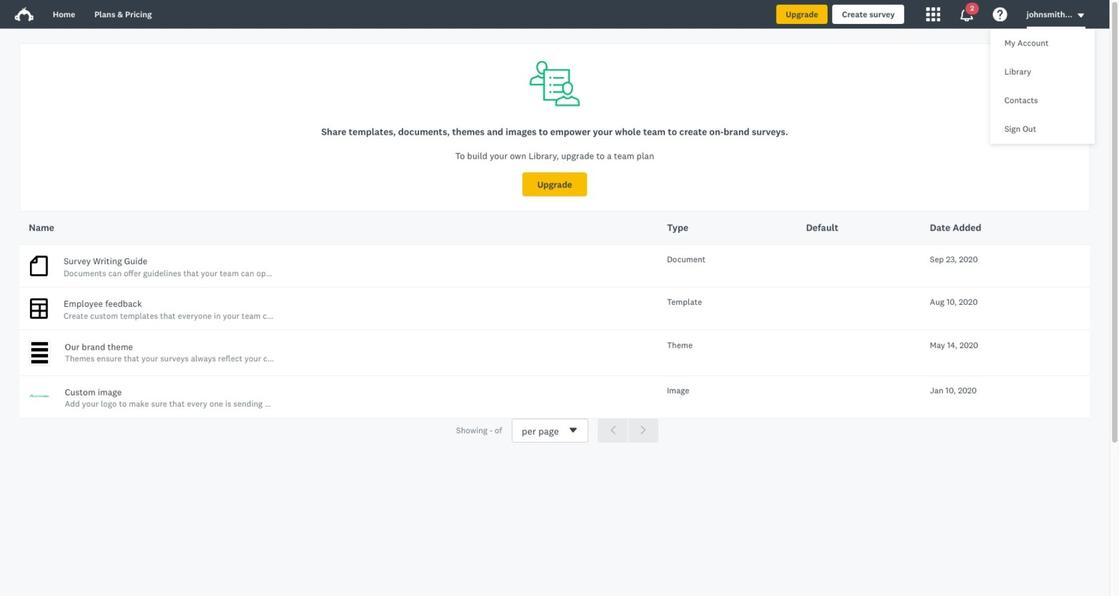Task type: vqa. For each thing, say whether or not it's contained in the screenshot.
second Brand logo from the top of the page
yes



Task type: locate. For each thing, give the bounding box(es) containing it.
4 undefined: black element from the top
[[31, 361, 48, 364]]

brand logo image
[[14, 5, 34, 24], [14, 7, 34, 22]]

group
[[598, 419, 658, 443]]

products icon image
[[926, 7, 940, 22], [926, 7, 940, 22]]

2 brand logo image from the top
[[14, 7, 34, 22]]

2 undefined: black element from the top
[[31, 349, 48, 352]]

pagination element
[[19, 419, 1090, 443]]

notification center icon image
[[960, 7, 974, 22]]

template image
[[29, 298, 49, 321]]

3 undefined: black element from the top
[[31, 355, 48, 358]]

dropdown arrow icon image
[[1077, 11, 1085, 19], [1078, 13, 1084, 17]]

undefined: black element
[[31, 343, 48, 346], [31, 349, 48, 352], [31, 355, 48, 358], [31, 361, 48, 364]]

custom image image
[[29, 386, 50, 407]]



Task type: describe. For each thing, give the bounding box(es) containing it.
1 brand logo image from the top
[[14, 5, 34, 24]]

1 undefined: black element from the top
[[31, 343, 48, 346]]

help icon image
[[993, 7, 1007, 22]]

theme thumbnail element
[[29, 340, 50, 367]]

document image
[[29, 255, 49, 278]]



